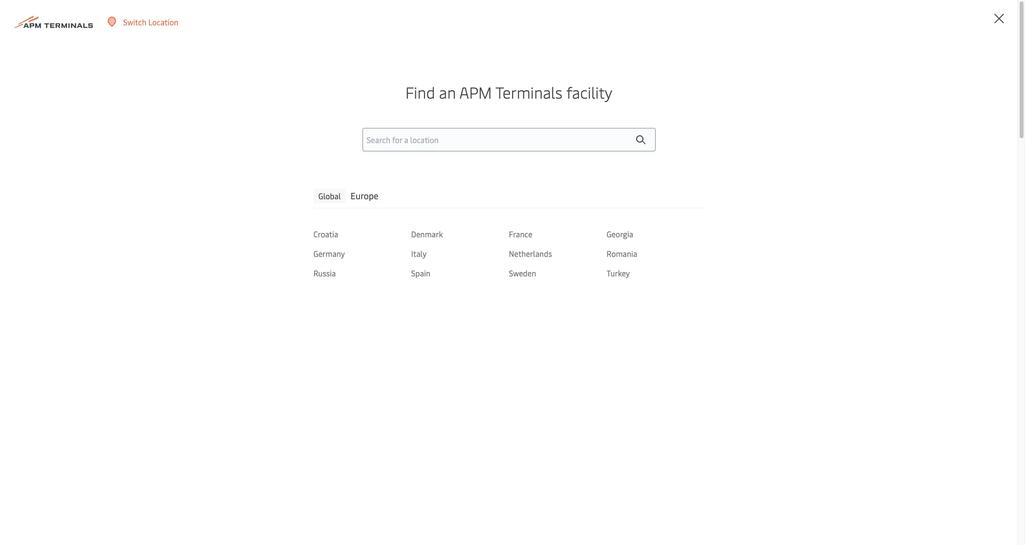 Task type: describe. For each thing, give the bounding box(es) containing it.
Search for a location search field
[[362, 128, 656, 152]]

1 10/29/23 from the left
[[525, 257, 554, 266]]

3 time from the left
[[651, 195, 667, 204]]

romania button
[[607, 248, 704, 259]]

spain button
[[411, 268, 509, 279]]

france button
[[509, 229, 607, 240]]

croatia button
[[314, 229, 411, 240]]

find an apm terminals facility
[[405, 82, 613, 103]]

global
[[318, 191, 341, 202]]

an
[[439, 82, 456, 103]]

italy
[[411, 248, 427, 259]]

location
[[148, 16, 178, 27]]

2 receive from the left
[[712, 195, 735, 204]]

turkey
[[607, 268, 630, 279]]

1 date from the left
[[736, 195, 751, 204]]

23:00
[[525, 231, 544, 240]]

account
[[971, 9, 999, 20]]

2 19:00 from the left
[[619, 266, 637, 276]]

10/28/23
[[291, 257, 320, 266]]

4 time from the left
[[652, 195, 667, 204]]

europe button
[[351, 189, 379, 203]]

switch location
[[123, 16, 178, 27]]

08:00
[[619, 231, 638, 240]]

europe
[[351, 190, 379, 202]]

georgia button
[[607, 229, 704, 240]]

apm
[[460, 82, 492, 103]]

/
[[941, 9, 944, 20]]

spain
[[411, 268, 431, 279]]

create
[[946, 9, 969, 20]]

login / create account link
[[902, 0, 999, 29]]



Task type: locate. For each thing, give the bounding box(es) containing it.
start
[[695, 195, 710, 204], [695, 195, 710, 204]]

date
[[483, 195, 497, 204], [483, 195, 497, 204]]

1 horizontal spatial 10/29/23
[[619, 257, 648, 266]]

10/29/23 19:00
[[525, 257, 554, 276], [619, 257, 648, 276]]

arrival time
[[373, 195, 409, 204], [373, 195, 410, 204]]

netherlands
[[509, 248, 552, 259]]

login
[[920, 9, 940, 20]]

croatia
[[314, 229, 338, 240]]

receive
[[712, 195, 735, 204], [712, 195, 735, 204]]

russia
[[314, 268, 336, 279]]

sweden
[[509, 268, 536, 279]]

10/29/23 up turkey on the right of the page
[[619, 257, 648, 266]]

first available date button
[[439, 192, 519, 207], [439, 192, 519, 207]]

global button
[[314, 189, 346, 203]]

germany button
[[314, 248, 411, 259]]

10/23/26
[[619, 221, 648, 231]]

france
[[509, 229, 533, 240]]

arrival time button
[[373, 192, 432, 207], [373, 192, 432, 207]]

1 horizontal spatial 10/29/23 19:00
[[619, 257, 648, 276]]

georgia
[[607, 229, 634, 240]]

date
[[736, 195, 751, 204], [737, 195, 751, 204]]

1 horizontal spatial 19:00
[[619, 266, 637, 276]]

find
[[405, 82, 435, 103]]

2 time from the left
[[394, 195, 410, 204]]

1 10/29/23 19:00 from the left
[[525, 257, 554, 276]]

departure
[[559, 195, 590, 204], [559, 195, 590, 204], [619, 195, 650, 204], [619, 195, 650, 204]]

1 19:00 from the left
[[525, 266, 543, 276]]

departure time button
[[619, 192, 688, 207], [619, 192, 688, 207]]

1 time from the left
[[394, 195, 409, 204]]

turkey button
[[607, 268, 704, 279]]

arrival
[[324, 195, 345, 204], [324, 195, 345, 204], [373, 195, 393, 204], [373, 195, 393, 204]]

germany
[[314, 248, 345, 259]]

2 10/29/23 19:00 from the left
[[619, 257, 648, 276]]

19:00
[[525, 266, 543, 276], [619, 266, 637, 276]]

first available date
[[439, 195, 497, 204], [439, 195, 497, 204]]

time
[[394, 195, 409, 204], [394, 195, 410, 204], [651, 195, 667, 204], [652, 195, 667, 204]]

1 receive from the left
[[712, 195, 735, 204]]

romania
[[607, 248, 637, 259]]

0 horizontal spatial 19:00
[[525, 266, 543, 276]]

10/29/23 up sweden
[[525, 257, 554, 266]]

10/23/26 08:00
[[619, 221, 648, 240]]

0 horizontal spatial 10/29/23
[[525, 257, 554, 266]]

departure time
[[619, 195, 667, 204], [619, 195, 667, 204]]

scheduled arrival
[[291, 195, 345, 204], [291, 195, 345, 204]]

start receive date button
[[695, 192, 771, 207], [695, 192, 771, 207]]

login / create account
[[920, 9, 999, 20]]

scheduled arrival button
[[291, 192, 366, 207], [291, 192, 366, 207]]

scheduled departure
[[525, 195, 590, 204], [526, 195, 590, 204]]

denmark button
[[411, 229, 509, 240]]

italy button
[[411, 248, 509, 259]]

19:00 down netherlands at the top of page
[[525, 266, 543, 276]]

scheduled
[[291, 195, 323, 204], [291, 195, 323, 204], [525, 195, 557, 204], [526, 195, 558, 204]]

russia button
[[314, 268, 411, 279]]

available
[[454, 195, 481, 204], [454, 195, 481, 204]]

terminals
[[496, 82, 563, 103]]

first
[[439, 195, 452, 204], [439, 195, 453, 204]]

netherlands button
[[509, 248, 607, 259]]

2 date from the left
[[737, 195, 751, 204]]

scheduled departure button
[[525, 192, 613, 207], [526, 192, 613, 207]]

10/29/23 19:00 down the 23:00
[[525, 257, 554, 276]]

10/29/23 19:00 down 08:00
[[619, 257, 648, 276]]

start receive date
[[695, 195, 751, 204], [695, 195, 751, 204]]

0 horizontal spatial 10/29/23 19:00
[[525, 257, 554, 276]]

sweden button
[[509, 268, 607, 279]]

19:00 down romania
[[619, 266, 637, 276]]

facility
[[567, 82, 613, 103]]

10/29/23
[[525, 257, 554, 266], [619, 257, 648, 266]]

2 10/29/23 from the left
[[619, 257, 648, 266]]

switch
[[123, 16, 146, 27]]

denmark
[[411, 229, 443, 240]]

10/31/23
[[291, 221, 318, 231]]



Task type: vqa. For each thing, say whether or not it's contained in the screenshot.
first and
no



